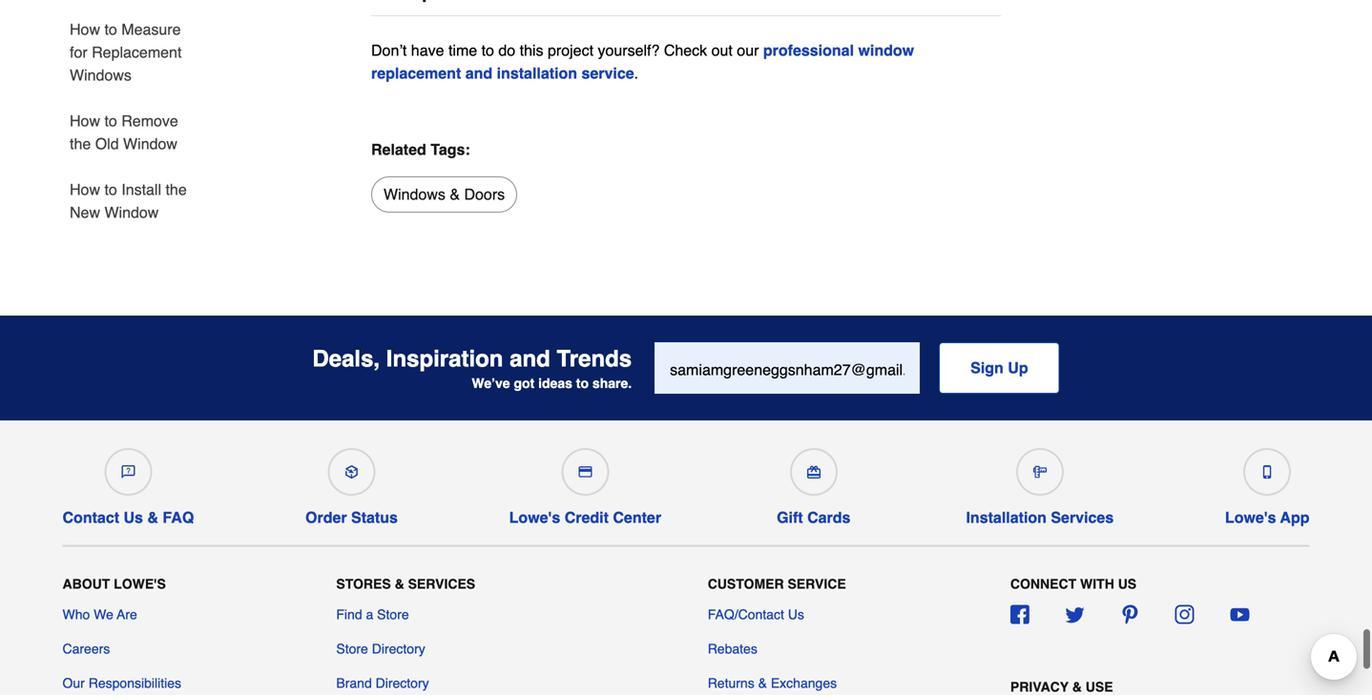 Task type: vqa. For each thing, say whether or not it's contained in the screenshot.
2nd "Buying Guides"
yes



Task type: describe. For each thing, give the bounding box(es) containing it.
how to install a prehung exterior door
[[991, 519, 1237, 576]]

a white bedroom with three windows, a chair, a wood bench and a bed with white comforter. image
[[127, 354, 389, 502]]

replacement
[[371, 65, 461, 82]]

installation
[[497, 65, 578, 82]]

professional
[[764, 42, 854, 59]]

time
[[449, 42, 477, 59]]

exterior
[[1090, 550, 1177, 576]]

new
[[70, 204, 100, 221]]

window
[[859, 42, 915, 59]]

related tags:
[[371, 141, 470, 159]]

windows inside "how to measure for replacement windows"
[[70, 66, 132, 84]]

replacement window buying guide
[[135, 519, 378, 576]]

tos
[[1022, 485, 1043, 500]]

how to measure for replacement windows link
[[70, 7, 198, 98]]

and
[[466, 65, 493, 82]]

service
[[582, 65, 634, 82]]

the for how to install the new window
[[166, 181, 187, 199]]

windows:
[[821, 519, 929, 546]]

how for how to install the new window
[[70, 181, 100, 199]]

windows down replacing
[[766, 550, 866, 576]]

tags:
[[431, 141, 470, 159]]

window inside "replacement window buying guide"
[[284, 519, 371, 546]]

don't
[[371, 42, 407, 59]]

professional window replacement and installation service
[[371, 42, 915, 82]]

buying guides for replacing windows: vinyl windows vs. wood windows
[[705, 485, 792, 500]]

quick
[[420, 611, 484, 637]]

how-tos
[[991, 485, 1043, 500]]

guides for vinyl
[[750, 485, 792, 500]]

don't have time to do this project yourself? check out our
[[371, 42, 764, 59]]

steps
[[490, 611, 552, 637]]

measure for for
[[503, 519, 596, 546]]

this
[[520, 42, 544, 59]]

our
[[737, 42, 759, 59]]

wood
[[705, 581, 769, 607]]

how to install the new window
[[70, 181, 187, 221]]

how for how to measure for replacement windows
[[70, 21, 100, 38]]

professional window replacement and installation service link
[[371, 42, 915, 82]]

vinyl
[[705, 550, 760, 576]]

how to remove the old window
[[70, 112, 178, 153]]

windows & doors
[[384, 186, 505, 203]]

have
[[411, 42, 444, 59]]

buying for replacing windows: vinyl windows vs. wood windows
[[705, 485, 746, 500]]

how for how to install a prehung exterior door
[[991, 519, 1039, 546]]

a video with step-by-step instructions for installing a pre-hung exterior door. image
[[983, 354, 1246, 502]]

how to remove the old window link
[[70, 98, 198, 167]]

the for how to remove the old window
[[70, 135, 91, 153]]

in
[[569, 581, 589, 607]]

replacement inside how to measure windows for replacement in 4 quick steps
[[420, 581, 563, 607]]

door
[[1183, 550, 1237, 576]]

windows & doors link
[[371, 177, 518, 213]]

replacement inside "replacement window buying guide"
[[135, 519, 277, 546]]

remove
[[121, 112, 178, 130]]

to for how to remove the old window
[[104, 112, 117, 130]]

a
[[1146, 519, 1159, 546]]



Task type: locate. For each thing, give the bounding box(es) containing it.
guides
[[179, 485, 222, 500], [750, 485, 792, 500]]

replacement
[[92, 43, 182, 61], [135, 519, 277, 546], [420, 581, 563, 607]]

windows up how to remove the old window
[[70, 66, 132, 84]]

how to measure for replacement windows
[[70, 21, 182, 84]]

to inside "how to measure for replacement windows"
[[104, 21, 117, 38]]

0 horizontal spatial guides
[[179, 485, 222, 500]]

replacing
[[705, 519, 815, 546]]

replacement inside "how to measure for replacement windows"
[[92, 43, 182, 61]]

yourself?
[[598, 42, 660, 59]]

1 horizontal spatial the
[[166, 181, 187, 199]]

0 vertical spatial install
[[121, 181, 161, 199]]

replacement up guide
[[135, 519, 277, 546]]

1 horizontal spatial measure
[[503, 519, 596, 546]]

install
[[121, 181, 161, 199], [1074, 519, 1140, 546]]

windows up quick
[[420, 550, 520, 576]]

guides up replacing
[[750, 485, 792, 500]]

to for how to measure windows for replacement in 4 quick steps
[[475, 519, 496, 546]]

how
[[70, 21, 100, 38], [70, 112, 100, 130], [70, 181, 100, 199], [420, 519, 468, 546], [991, 519, 1039, 546]]

buying for replacement window buying guide
[[135, 485, 175, 500]]

do
[[499, 42, 516, 59]]

0 vertical spatial measure
[[121, 21, 181, 38]]

the left old
[[70, 135, 91, 153]]

related for related tags:
[[371, 141, 427, 159]]

window inside how to install the new window
[[104, 204, 159, 221]]

guide
[[219, 550, 284, 576]]

how to measure windows for replacement in 4 quick steps
[[420, 519, 615, 637]]

the down how to remove the old window link
[[166, 181, 187, 199]]

old
[[95, 135, 119, 153]]

4
[[596, 581, 608, 607]]

1 vertical spatial related
[[54, 301, 151, 331]]

install down how to remove the old window link
[[121, 181, 161, 199]]

for inside how to measure windows for replacement in 4 quick steps
[[527, 550, 557, 576]]

2 buying guides from the left
[[705, 485, 792, 500]]

1 guides from the left
[[179, 485, 222, 500]]

1 vertical spatial install
[[1074, 519, 1140, 546]]

measure
[[121, 21, 181, 38], [503, 519, 596, 546]]

buying guides
[[135, 485, 222, 500], [705, 485, 792, 500]]

1 vertical spatial measure
[[503, 519, 596, 546]]

1 vertical spatial the
[[166, 181, 187, 199]]

to inside how to install a prehung exterior door
[[1046, 519, 1067, 546]]

install for exterior
[[1074, 519, 1140, 546]]

doors
[[464, 186, 505, 203]]

measure up in
[[503, 519, 596, 546]]

to inside how to measure windows for replacement in 4 quick steps
[[475, 519, 496, 546]]

1 horizontal spatial guides
[[750, 485, 792, 500]]

to for how to install the new window
[[104, 181, 117, 199]]

2 vertical spatial replacement
[[420, 581, 563, 607]]

replacement up steps
[[420, 581, 563, 607]]

black wood windows in a dining room with a set table topped with flowering branches. image
[[698, 354, 960, 502]]

to
[[104, 21, 117, 38], [482, 42, 494, 59], [104, 112, 117, 130], [104, 181, 117, 199], [475, 519, 496, 546], [1046, 519, 1067, 546]]

1 horizontal spatial buying guides
[[705, 485, 792, 500]]

0 horizontal spatial related
[[54, 301, 151, 331]]

0 vertical spatial for
[[70, 43, 88, 61]]

1 vertical spatial replacement
[[135, 519, 277, 546]]

install inside how to install a prehung exterior door
[[1074, 519, 1140, 546]]

windows inside how to measure windows for replacement in 4 quick steps
[[420, 550, 520, 576]]

buying guides for replacement window buying guide
[[135, 485, 222, 500]]

how to install the new window link
[[70, 167, 198, 224]]

install inside how to install the new window
[[121, 181, 161, 199]]

1 horizontal spatial install
[[1074, 519, 1140, 546]]

0 horizontal spatial measure
[[121, 21, 181, 38]]

the inside how to remove the old window
[[70, 135, 91, 153]]

window for install
[[104, 204, 159, 221]]

how inside how to measure windows for replacement in 4 quick steps
[[420, 519, 468, 546]]

guides for buying
[[179, 485, 222, 500]]

how inside how to install the new window
[[70, 181, 100, 199]]

the inside how to install the new window
[[166, 181, 187, 199]]

1 horizontal spatial for
[[527, 550, 557, 576]]

0 horizontal spatial buying guides
[[135, 485, 222, 500]]

replacing windows: vinyl windows vs. wood windows
[[705, 519, 936, 607]]

for inside "how to measure for replacement windows"
[[70, 43, 88, 61]]

project
[[548, 42, 594, 59]]

vs.
[[873, 550, 905, 576]]

out
[[712, 42, 733, 59]]

check
[[664, 42, 708, 59]]

window for remove
[[123, 135, 177, 153]]

how for how to remove the old window
[[70, 112, 100, 130]]

0 horizontal spatial the
[[70, 135, 91, 153]]

0 horizontal spatial for
[[70, 43, 88, 61]]

0 vertical spatial the
[[70, 135, 91, 153]]

1 vertical spatial window
[[104, 204, 159, 221]]

install for window
[[121, 181, 161, 199]]

measure inside "how to measure for replacement windows"
[[121, 21, 181, 38]]

windows left &
[[384, 186, 446, 203]]

measure inside how to measure windows for replacement in 4 quick steps
[[503, 519, 596, 546]]

how inside how to remove the old window
[[70, 112, 100, 130]]

how to measure windows for replacement in 4 quick steps link
[[412, 354, 675, 640]]

to inside how to remove the old window
[[104, 112, 117, 130]]

.
[[634, 65, 639, 82]]

window
[[123, 135, 177, 153], [104, 204, 159, 221], [284, 519, 371, 546]]

how inside "how to measure for replacement windows"
[[70, 21, 100, 38]]

2 guides from the left
[[750, 485, 792, 500]]

related for related articles
[[54, 301, 151, 331]]

buying
[[135, 485, 175, 500], [705, 485, 746, 500], [135, 550, 212, 576]]

1 horizontal spatial related
[[371, 141, 427, 159]]

to for how to install a prehung exterior door
[[1046, 519, 1067, 546]]

how-
[[991, 485, 1022, 500]]

for
[[70, 43, 88, 61], [527, 550, 557, 576]]

the
[[70, 135, 91, 153], [166, 181, 187, 199]]

0 vertical spatial replacement
[[92, 43, 182, 61]]

buying inside "replacement window buying guide"
[[135, 550, 212, 576]]

to for how to measure for replacement windows
[[104, 21, 117, 38]]

1 buying guides from the left
[[135, 485, 222, 500]]

for up steps
[[527, 550, 557, 576]]

install up exterior
[[1074, 519, 1140, 546]]

0 vertical spatial related
[[371, 141, 427, 159]]

how for how to measure windows for replacement in 4 quick steps
[[420, 519, 468, 546]]

1 vertical spatial for
[[527, 550, 557, 576]]

measure for replacement
[[121, 21, 181, 38]]

2 vertical spatial window
[[284, 519, 371, 546]]

to inside how to install the new window
[[104, 181, 117, 199]]

measure up the "remove"
[[121, 21, 181, 38]]

window inside how to remove the old window
[[123, 135, 177, 153]]

replacement up the "remove"
[[92, 43, 182, 61]]

three windows in a gray bedroom looking out into a field. image
[[412, 354, 675, 502]]

how inside how to install a prehung exterior door
[[991, 519, 1039, 546]]

for up how to remove the old window
[[70, 43, 88, 61]]

related
[[371, 141, 427, 159], [54, 301, 151, 331]]

prehung
[[991, 550, 1084, 576]]

windows down vs.
[[775, 581, 875, 607]]

articles
[[158, 301, 255, 331]]

windows
[[70, 66, 132, 84], [384, 186, 446, 203], [420, 550, 520, 576], [766, 550, 866, 576], [775, 581, 875, 607]]

&
[[450, 186, 460, 203]]

0 vertical spatial window
[[123, 135, 177, 153]]

related articles
[[54, 301, 255, 331]]

guides up "replacement window buying guide"
[[179, 485, 222, 500]]

0 horizontal spatial install
[[121, 181, 161, 199]]



